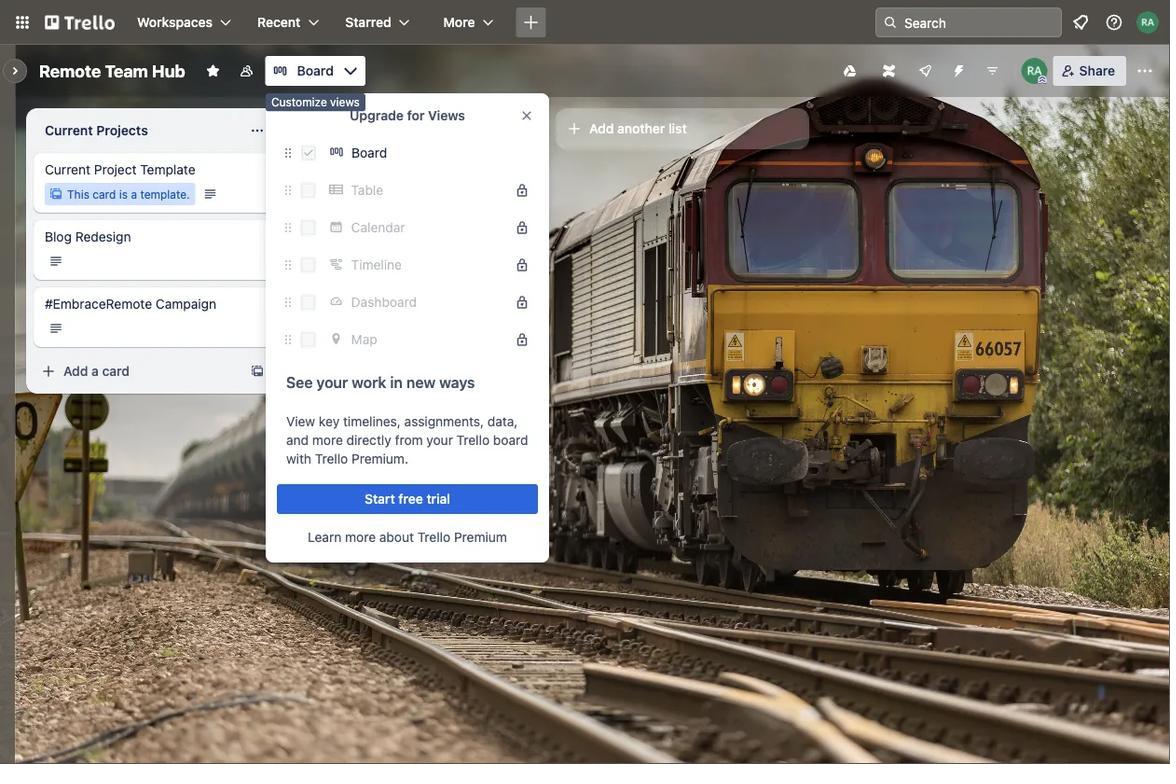 Task type: locate. For each thing, give the bounding box(es) containing it.
add left another
[[590, 121, 614, 136]]

ruby anderson (rubyanderson7) image
[[1022, 58, 1048, 84]]

0 horizontal spatial campaign
[[156, 296, 216, 312]]

1 vertical spatial a
[[356, 296, 364, 312]]

a
[[131, 188, 137, 201], [356, 296, 364, 312], [92, 363, 99, 379]]

0 vertical spatial your
[[317, 374, 348, 391]]

0 vertical spatial card
[[93, 188, 116, 201]]

add up the map
[[328, 296, 353, 312]]

in
[[390, 374, 403, 391]]

your down assignments,
[[427, 432, 453, 448]]

1 vertical spatial more
[[345, 529, 376, 545]]

close popover image
[[520, 108, 535, 123]]

remote
[[39, 61, 101, 81]]

current for current project template
[[45, 162, 90, 177]]

open information menu image
[[1106, 13, 1124, 32]]

2 vertical spatial card
[[102, 363, 130, 379]]

current up "this"
[[45, 162, 90, 177]]

key
[[319, 414, 340, 429]]

create from template… image for campaign
[[515, 297, 530, 312]]

2 current from the top
[[45, 162, 90, 177]]

0 horizontal spatial board
[[297, 63, 334, 78]]

add a card for campaign
[[328, 296, 395, 312]]

0 horizontal spatial more
[[312, 432, 343, 448]]

board button
[[266, 56, 366, 86]]

Board name text field
[[30, 56, 195, 86]]

dashboard
[[351, 294, 417, 310]]

2 vertical spatial a
[[92, 363, 99, 379]]

views
[[428, 108, 465, 123]]

1 horizontal spatial add
[[328, 296, 353, 312]]

card for current project template
[[102, 363, 130, 379]]

confluence icon image
[[883, 64, 896, 77]]

0 vertical spatial add a card
[[328, 296, 395, 312]]

launch
[[353, 162, 397, 177]]

0 vertical spatial current
[[45, 123, 93, 138]]

about
[[380, 529, 414, 545]]

customize
[[271, 96, 327, 109]]

1 horizontal spatial your
[[427, 432, 453, 448]]

template.
[[140, 188, 190, 201]]

1 vertical spatial trello
[[315, 451, 348, 466]]

create board or workspace image
[[522, 13, 541, 32]]

card down #embraceremote campaign
[[102, 363, 130, 379]]

1 vertical spatial your
[[427, 432, 453, 448]]

0 horizontal spatial create from template… image
[[250, 364, 265, 379]]

card for nordic launch
[[367, 296, 395, 312]]

campaign
[[351, 229, 412, 244], [156, 296, 216, 312]]

nordic launch
[[310, 162, 397, 177]]

blog redesign link
[[45, 228, 261, 246]]

2 horizontal spatial add
[[590, 121, 614, 136]]

0 vertical spatial board
[[297, 63, 334, 78]]

1 horizontal spatial board
[[352, 145, 387, 160]]

board up launch
[[352, 145, 387, 160]]

create from template… image for redesign
[[250, 364, 265, 379]]

#embraceremote campaign link
[[45, 295, 261, 313]]

trello down assignments,
[[457, 432, 490, 448]]

card
[[93, 188, 116, 201], [367, 296, 395, 312], [102, 363, 130, 379]]

start
[[365, 491, 395, 507]]

add
[[590, 121, 614, 136], [328, 296, 353, 312], [63, 363, 88, 379]]

add a card for redesign
[[63, 363, 130, 379]]

board
[[297, 63, 334, 78], [352, 145, 387, 160]]

1 current from the top
[[45, 123, 93, 138]]

0 vertical spatial add
[[590, 121, 614, 136]]

a right is
[[131, 188, 137, 201]]

0 vertical spatial campaign
[[351, 229, 412, 244]]

0 horizontal spatial add a card button
[[34, 356, 243, 386]]

0 horizontal spatial add a card
[[63, 363, 130, 379]]

card up the map
[[367, 296, 395, 312]]

0 vertical spatial create from template… image
[[515, 297, 530, 312]]

add for nordic launch
[[328, 296, 353, 312]]

star or unstar board image
[[206, 63, 221, 78]]

board for board link
[[352, 145, 387, 160]]

free
[[399, 491, 423, 507]]

add another list button
[[556, 108, 810, 149]]

project
[[94, 162, 137, 177]]

0 horizontal spatial a
[[92, 363, 99, 379]]

start free trial
[[365, 491, 451, 507]]

current
[[45, 123, 93, 138], [45, 162, 90, 177]]

create from template… image
[[515, 297, 530, 312], [250, 364, 265, 379]]

1 horizontal spatial campaign
[[351, 229, 412, 244]]

1 vertical spatial current
[[45, 162, 90, 177]]

2 vertical spatial add
[[63, 363, 88, 379]]

campaign up timeline on the left top
[[351, 229, 412, 244]]

add a card button for campaign
[[299, 289, 508, 319]]

add a card down #embraceremote
[[63, 363, 130, 379]]

add a card button
[[299, 289, 508, 319], [34, 356, 243, 386]]

card left is
[[93, 188, 116, 201]]

add a card button down #embraceremote campaign
[[34, 356, 243, 386]]

data,
[[488, 414, 518, 429]]

more
[[312, 432, 343, 448], [345, 529, 376, 545]]

add a card
[[328, 296, 395, 312], [63, 363, 130, 379]]

table
[[351, 182, 384, 198]]

1 vertical spatial card
[[367, 296, 395, 312]]

add a card button down timeline on the left top
[[299, 289, 508, 319]]

#embraceremote
[[45, 296, 152, 312]]

0 horizontal spatial trello
[[315, 451, 348, 466]]

1 horizontal spatial add a card button
[[299, 289, 508, 319]]

2 horizontal spatial trello
[[457, 432, 490, 448]]

add for current project template
[[63, 363, 88, 379]]

start free trial link
[[277, 484, 538, 514]]

trello
[[457, 432, 490, 448], [315, 451, 348, 466], [418, 529, 451, 545]]

more right learn
[[345, 529, 376, 545]]

trello right the with
[[315, 451, 348, 466]]

premium
[[454, 529, 507, 545]]

see your work in new ways
[[286, 374, 475, 391]]

ruby anderson (rubyanderson7) image
[[1137, 11, 1160, 34]]

add a card button for redesign
[[34, 356, 243, 386]]

1 vertical spatial add a card
[[63, 363, 130, 379]]

view key timelines, assignments, data, and more directly from your trello board with trello premium.
[[286, 414, 528, 466]]

ebook
[[310, 229, 347, 244]]

0 horizontal spatial your
[[317, 374, 348, 391]]

1 horizontal spatial create from template… image
[[515, 297, 530, 312]]

a for nordic launch
[[356, 296, 364, 312]]

map
[[351, 332, 378, 347]]

premium.
[[352, 451, 409, 466]]

2 vertical spatial trello
[[418, 529, 451, 545]]

trial
[[427, 491, 451, 507]]

and
[[286, 432, 309, 448]]

2 horizontal spatial a
[[356, 296, 364, 312]]

board inside button
[[297, 63, 334, 78]]

1 vertical spatial add
[[328, 296, 353, 312]]

a up the map
[[356, 296, 364, 312]]

add another list
[[590, 121, 687, 136]]

nordic
[[310, 162, 350, 177]]

1 horizontal spatial add a card
[[328, 296, 395, 312]]

0 horizontal spatial add
[[63, 363, 88, 379]]

from
[[395, 432, 423, 448]]

Current Projects text field
[[34, 116, 239, 146]]

1 vertical spatial board
[[352, 145, 387, 160]]

your right see
[[317, 374, 348, 391]]

current inside text field
[[45, 123, 93, 138]]

add inside button
[[590, 121, 614, 136]]

board up the customize views
[[297, 63, 334, 78]]

add a card up the map
[[328, 296, 395, 312]]

google drive icon image
[[844, 64, 857, 77]]

campaign down "blog redesign" link
[[156, 296, 216, 312]]

a down #embraceremote
[[92, 363, 99, 379]]

1 horizontal spatial trello
[[418, 529, 451, 545]]

primary element
[[0, 0, 1171, 45]]

show menu image
[[1136, 62, 1155, 80]]

1 vertical spatial create from template… image
[[250, 364, 265, 379]]

trello right about
[[418, 529, 451, 545]]

timelines,
[[343, 414, 401, 429]]

add down #embraceremote
[[63, 363, 88, 379]]

more button
[[433, 7, 505, 37]]

for
[[407, 108, 425, 123]]

1 vertical spatial campaign
[[156, 296, 216, 312]]

blog redesign
[[45, 229, 131, 244]]

workspaces button
[[126, 7, 243, 37]]

your
[[317, 374, 348, 391], [427, 432, 453, 448]]

work
[[352, 374, 387, 391]]

current left "projects"
[[45, 123, 93, 138]]

redesign
[[75, 229, 131, 244]]

1 vertical spatial add a card button
[[34, 356, 243, 386]]

recent
[[258, 14, 301, 30]]

a for current project template
[[92, 363, 99, 379]]

recent button
[[246, 7, 331, 37]]

0 vertical spatial add a card button
[[299, 289, 508, 319]]

views
[[330, 96, 360, 109]]

more down key
[[312, 432, 343, 448]]

0 vertical spatial a
[[131, 188, 137, 201]]

0 vertical spatial more
[[312, 432, 343, 448]]

upgrade
[[350, 108, 404, 123]]

is
[[119, 188, 128, 201]]



Task type: vqa. For each thing, say whether or not it's contained in the screenshot.
data,
yes



Task type: describe. For each thing, give the bounding box(es) containing it.
your inside view key timelines, assignments, data, and more directly from your trello board with trello premium.
[[427, 432, 453, 448]]

learn more about trello premium link
[[308, 528, 507, 547]]

current projects
[[45, 123, 148, 138]]

this card is a template.
[[67, 188, 190, 201]]

more inside view key timelines, assignments, data, and more directly from your trello board with trello premium.
[[312, 432, 343, 448]]

directly
[[347, 432, 392, 448]]

new
[[407, 374, 436, 391]]

ebook campaign
[[310, 229, 412, 244]]

automation image
[[945, 56, 971, 82]]

timeline
[[351, 257, 402, 272]]

Search field
[[898, 8, 1062, 36]]

nordic launch link
[[310, 160, 526, 179]]

upgrade for views
[[350, 108, 465, 123]]

another
[[618, 121, 666, 136]]

0 notifications image
[[1070, 11, 1092, 34]]

power ups image
[[919, 63, 934, 78]]

this
[[67, 188, 89, 201]]

#embraceremote campaign
[[45, 296, 216, 312]]

current project template
[[45, 162, 196, 177]]

team
[[105, 61, 148, 81]]

with
[[286, 451, 312, 466]]

view
[[286, 414, 315, 429]]

share button
[[1054, 56, 1127, 86]]

share
[[1080, 63, 1116, 78]]

starred
[[345, 14, 392, 30]]

current project template link
[[45, 160, 261, 179]]

1 horizontal spatial more
[[345, 529, 376, 545]]

hub
[[152, 61, 185, 81]]

this member is an admin of this board. image
[[1039, 76, 1047, 84]]

see
[[286, 374, 313, 391]]

workspaces
[[137, 14, 213, 30]]

board
[[493, 432, 528, 448]]

customize views
[[271, 96, 360, 109]]

campaign for #embraceremote campaign
[[156, 296, 216, 312]]

customize views tooltip
[[266, 93, 366, 112]]

board for board button
[[297, 63, 334, 78]]

assignments,
[[405, 414, 484, 429]]

ways
[[440, 374, 475, 391]]

learn
[[308, 529, 342, 545]]

projects
[[96, 123, 148, 138]]

back to home image
[[45, 7, 115, 37]]

campaign for ebook campaign
[[351, 229, 412, 244]]

1 horizontal spatial a
[[131, 188, 137, 201]]

current for current projects
[[45, 123, 93, 138]]

blog
[[45, 229, 72, 244]]

learn more about trello premium
[[308, 529, 507, 545]]

template
[[140, 162, 196, 177]]

list
[[669, 121, 687, 136]]

workspace visible image
[[239, 63, 254, 78]]

0 vertical spatial trello
[[457, 432, 490, 448]]

starred button
[[334, 7, 421, 37]]

search image
[[883, 15, 898, 30]]

remote team hub
[[39, 61, 185, 81]]

ebook campaign link
[[310, 228, 526, 246]]

more
[[444, 14, 475, 30]]

calendar
[[351, 220, 405, 235]]

board link
[[324, 138, 538, 168]]



